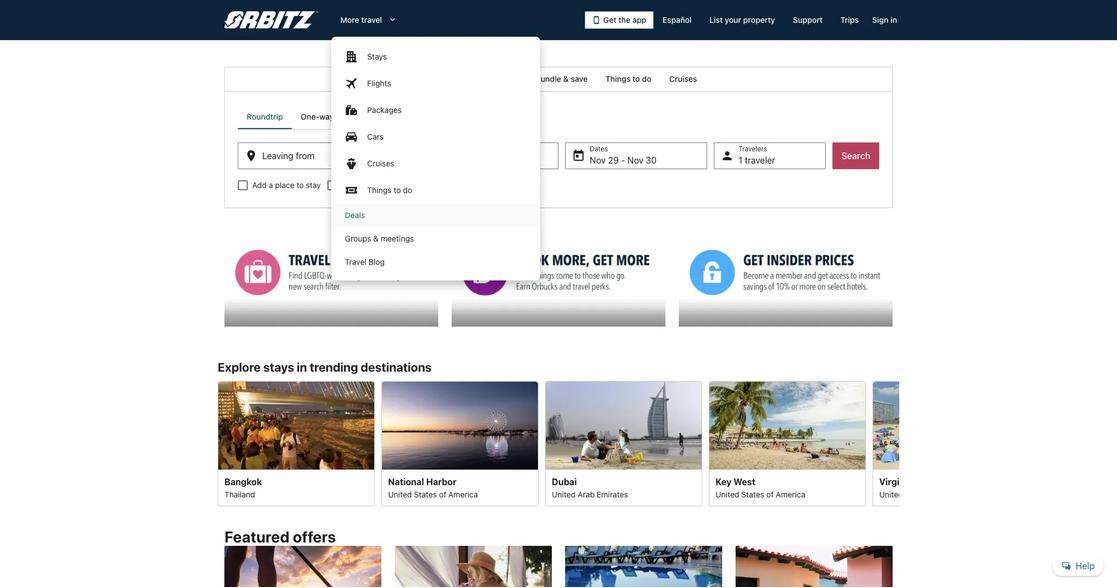 Task type: vqa. For each thing, say whether or not it's contained in the screenshot.
the Valet
no



Task type: describe. For each thing, give the bounding box(es) containing it.
roundtrip
[[247, 112, 283, 121]]

in inside sign in dropdown button
[[891, 15, 897, 25]]

deals
[[345, 211, 365, 220]]

featured offers region
[[218, 522, 899, 588]]

2 horizontal spatial to
[[633, 74, 640, 84]]

arab
[[578, 490, 595, 499]]

show next card image
[[893, 437, 906, 450]]

national harbor united states of america
[[388, 477, 478, 499]]

cruises link inside featured offers main content
[[660, 67, 706, 91]]

the
[[619, 15, 631, 25]]

travel
[[361, 15, 382, 25]]

show previous card image
[[211, 437, 224, 450]]

trips link
[[832, 10, 868, 30]]

add a car
[[342, 180, 376, 190]]

emirates
[[597, 490, 628, 499]]

offers
[[293, 528, 336, 546]]

groups & meetings
[[345, 234, 414, 243]]

in inside featured offers main content
[[297, 360, 307, 375]]

dubai united arab emirates
[[552, 477, 628, 499]]

sign
[[872, 15, 889, 25]]

one-
[[301, 112, 319, 121]]

orbitz logo image
[[224, 11, 318, 29]]

explore
[[218, 360, 261, 375]]

save
[[571, 74, 588, 84]]

list your property
[[710, 15, 775, 25]]

explore stays in trending destinations
[[218, 360, 432, 375]]

states for harbor
[[414, 490, 437, 499]]

place
[[275, 180, 295, 190]]

nov 29 - nov 30 button
[[565, 143, 707, 169]]

virginia beach showing a beach, general coastal views and a coastal town image
[[873, 381, 1030, 470]]

30
[[646, 155, 657, 165]]

1 traveler
[[739, 155, 775, 165]]

united for key west
[[716, 490, 739, 499]]

virginia
[[879, 477, 912, 487]]

0 horizontal spatial cruises
[[367, 159, 394, 168]]

car
[[365, 180, 376, 190]]

cars link
[[332, 124, 540, 150]]

your
[[725, 15, 741, 25]]

download the app button image
[[592, 16, 601, 25]]

sign in button
[[868, 10, 902, 30]]

key west united states of america
[[716, 477, 805, 499]]

29
[[608, 155, 619, 165]]

-
[[621, 155, 625, 165]]

search
[[842, 151, 870, 161]]

flights
[[367, 79, 391, 88]]

0 horizontal spatial things to do
[[367, 185, 412, 195]]

south beach featuring tropical scenes, general coastal views and a beach image
[[709, 381, 866, 470]]

get
[[603, 15, 617, 25]]

travel
[[345, 257, 366, 267]]

2 nov from the left
[[628, 155, 644, 165]]

0 horizontal spatial to
[[297, 180, 304, 190]]

tab list containing bundle & save
[[224, 67, 893, 91]]

multi-city link
[[343, 105, 396, 129]]

support link
[[784, 10, 832, 30]]

cruises inside featured offers main content
[[669, 74, 697, 84]]

of for beach
[[930, 490, 938, 499]]

trending
[[310, 360, 358, 375]]

1 horizontal spatial to
[[394, 185, 401, 195]]

nov 29 - nov 30
[[590, 155, 657, 165]]

español
[[663, 15, 692, 25]]

packages link
[[332, 97, 540, 124]]

trips
[[841, 15, 859, 25]]

0 vertical spatial things to do link
[[597, 67, 660, 91]]

roundtrip link
[[238, 105, 292, 129]]

of for west
[[767, 490, 774, 499]]

dubai
[[552, 477, 577, 487]]

beach
[[915, 477, 941, 487]]

featured
[[224, 528, 290, 546]]

traveler
[[745, 155, 775, 165]]

get the app link
[[585, 11, 654, 29]]

of for harbor
[[439, 490, 446, 499]]

1 vertical spatial cruises link
[[332, 150, 540, 177]]

destinations
[[361, 360, 432, 375]]

1 vertical spatial things
[[367, 185, 392, 195]]

bundle
[[536, 74, 561, 84]]

jumeira beach and park featuring a beach as well as a small group of people image
[[545, 381, 702, 470]]

app
[[633, 15, 646, 25]]

america for west
[[776, 490, 805, 499]]

more
[[341, 15, 359, 25]]

search button
[[833, 143, 879, 169]]

travel blog link
[[332, 251, 540, 274]]

1 traveler button
[[714, 143, 826, 169]]



Task type: locate. For each thing, give the bounding box(es) containing it.
nov
[[590, 155, 606, 165], [628, 155, 644, 165]]

1 america from the left
[[448, 490, 478, 499]]

states down beach
[[905, 490, 928, 499]]

1 horizontal spatial nov
[[628, 155, 644, 165]]

1 horizontal spatial &
[[563, 74, 569, 84]]

things to do link
[[597, 67, 660, 91], [332, 177, 540, 204]]

america inside key west united states of america
[[776, 490, 805, 499]]

tab list containing roundtrip
[[238, 105, 396, 129]]

0 horizontal spatial of
[[439, 490, 446, 499]]

united down national
[[388, 490, 412, 499]]

& for bundle
[[563, 74, 569, 84]]

1 horizontal spatial a
[[358, 180, 363, 190]]

1 nov from the left
[[590, 155, 606, 165]]

0 horizontal spatial cruises link
[[332, 150, 540, 177]]

things inside featured offers main content
[[606, 74, 631, 84]]

stays link
[[332, 43, 540, 70]]

states for west
[[742, 490, 764, 499]]

1 horizontal spatial cruises link
[[660, 67, 706, 91]]

a left car
[[358, 180, 363, 190]]

0 horizontal spatial nov
[[590, 155, 606, 165]]

flights link
[[332, 70, 540, 97]]

things to do link right save
[[597, 67, 660, 91]]

things right save
[[606, 74, 631, 84]]

states down 'west'
[[742, 490, 764, 499]]

national
[[388, 477, 424, 487]]

list
[[710, 15, 723, 25]]

2 states from the left
[[742, 490, 764, 499]]

2 of from the left
[[767, 490, 774, 499]]

america for beach
[[940, 490, 969, 499]]

3 america from the left
[[940, 490, 969, 499]]

0 vertical spatial things to do
[[606, 74, 651, 84]]

property
[[743, 15, 775, 25]]

america inside national harbor united states of america
[[448, 490, 478, 499]]

&
[[563, 74, 569, 84], [373, 234, 379, 243]]

1 vertical spatial things to do link
[[332, 177, 540, 204]]

0 horizontal spatial things to do link
[[332, 177, 540, 204]]

united down virginia
[[879, 490, 903, 499]]

bangkok
[[224, 477, 262, 487]]

states inside virginia beach united states of america
[[905, 490, 928, 499]]

things
[[606, 74, 631, 84], [367, 185, 392, 195]]

1 of from the left
[[439, 490, 446, 499]]

get the app
[[603, 15, 646, 25]]

bundle & save link
[[527, 67, 597, 91]]

1 horizontal spatial states
[[742, 490, 764, 499]]

0 vertical spatial cruises
[[669, 74, 697, 84]]

1 states from the left
[[414, 490, 437, 499]]

0 vertical spatial things
[[606, 74, 631, 84]]

things to do inside featured offers main content
[[606, 74, 651, 84]]

in right the sign
[[891, 15, 897, 25]]

multi-city
[[352, 112, 387, 121]]

1 vertical spatial cruises
[[367, 159, 394, 168]]

america for harbor
[[448, 490, 478, 499]]

things to do up meetings
[[367, 185, 412, 195]]

add
[[252, 180, 267, 190], [342, 180, 356, 190]]

sign in
[[872, 15, 897, 25]]

0 horizontal spatial do
[[403, 185, 412, 195]]

a for car
[[358, 180, 363, 190]]

1 a from the left
[[269, 180, 273, 190]]

support
[[793, 15, 823, 25]]

united for national harbor
[[388, 490, 412, 499]]

stay
[[306, 180, 321, 190]]

harbor
[[426, 477, 457, 487]]

0 horizontal spatial a
[[269, 180, 273, 190]]

cars
[[367, 132, 384, 141]]

bangkok thailand
[[224, 477, 262, 499]]

1 horizontal spatial in
[[891, 15, 897, 25]]

a left place
[[269, 180, 273, 190]]

& for groups
[[373, 234, 379, 243]]

add for add a car
[[342, 180, 356, 190]]

multi-
[[352, 112, 374, 121]]

cruises link
[[660, 67, 706, 91], [332, 150, 540, 177]]

1 horizontal spatial of
[[767, 490, 774, 499]]

states
[[414, 490, 437, 499], [742, 490, 764, 499], [905, 490, 928, 499]]

3 states from the left
[[905, 490, 928, 499]]

add for add a place to stay
[[252, 180, 267, 190]]

0 vertical spatial tab list
[[224, 67, 893, 91]]

one-way link
[[292, 105, 343, 129]]

& right groups
[[373, 234, 379, 243]]

tab list
[[224, 67, 893, 91], [238, 105, 396, 129]]

west
[[734, 477, 756, 487]]

nov left '29'
[[590, 155, 606, 165]]

0 horizontal spatial states
[[414, 490, 437, 499]]

one-way
[[301, 112, 334, 121]]

in right stays
[[297, 360, 307, 375]]

2 add from the left
[[342, 180, 356, 190]]

thailand
[[224, 490, 255, 499]]

cruises
[[669, 74, 697, 84], [367, 159, 394, 168]]

& inside featured offers main content
[[563, 74, 569, 84]]

add left car
[[342, 180, 356, 190]]

stays
[[263, 360, 294, 375]]

america
[[448, 490, 478, 499], [776, 490, 805, 499], [940, 490, 969, 499]]

1 add from the left
[[252, 180, 267, 190]]

featured offers main content
[[0, 67, 1117, 588]]

things up groups & meetings
[[367, 185, 392, 195]]

packages
[[367, 105, 402, 115]]

4 united from the left
[[879, 490, 903, 499]]

add a place to stay
[[252, 180, 321, 190]]

3 of from the left
[[930, 490, 938, 499]]

bundle & save
[[536, 74, 588, 84]]

0 horizontal spatial add
[[252, 180, 267, 190]]

español button
[[654, 10, 701, 30]]

travel blog
[[345, 257, 385, 267]]

0 vertical spatial in
[[891, 15, 897, 25]]

things to do link up the groups & meetings link
[[332, 177, 540, 204]]

1 vertical spatial in
[[297, 360, 307, 375]]

1 vertical spatial tab list
[[238, 105, 396, 129]]

add left place
[[252, 180, 267, 190]]

virginia beach united states of america
[[879, 477, 969, 499]]

united inside virginia beach united states of america
[[879, 490, 903, 499]]

states down 'harbor'
[[414, 490, 437, 499]]

city
[[374, 112, 387, 121]]

0 horizontal spatial in
[[297, 360, 307, 375]]

a for place
[[269, 180, 273, 190]]

1 horizontal spatial things to do link
[[597, 67, 660, 91]]

1 united from the left
[[388, 490, 412, 499]]

states inside key west united states of america
[[742, 490, 764, 499]]

bangkok featuring a bridge, skyline and a river or creek image
[[218, 381, 375, 470]]

1 horizontal spatial cruises
[[669, 74, 697, 84]]

2 america from the left
[[776, 490, 805, 499]]

1 vertical spatial do
[[403, 185, 412, 195]]

1 horizontal spatial add
[[342, 180, 356, 190]]

united inside national harbor united states of america
[[388, 490, 412, 499]]

0 horizontal spatial things
[[367, 185, 392, 195]]

united down key
[[716, 490, 739, 499]]

of inside national harbor united states of america
[[439, 490, 446, 499]]

meetings
[[381, 234, 414, 243]]

1 horizontal spatial things to do
[[606, 74, 651, 84]]

nov right -
[[628, 155, 644, 165]]

united down dubai
[[552, 490, 576, 499]]

states for beach
[[905, 490, 928, 499]]

2 horizontal spatial america
[[940, 490, 969, 499]]

more travel button
[[332, 10, 407, 30]]

of inside key west united states of america
[[767, 490, 774, 499]]

united inside dubai united arab emirates
[[552, 490, 576, 499]]

united for virginia beach
[[879, 490, 903, 499]]

featured offers
[[224, 528, 336, 546]]

way
[[319, 112, 334, 121]]

united
[[388, 490, 412, 499], [552, 490, 576, 499], [716, 490, 739, 499], [879, 490, 903, 499]]

do
[[642, 74, 651, 84], [403, 185, 412, 195]]

1
[[739, 155, 743, 165]]

things to do
[[606, 74, 651, 84], [367, 185, 412, 195]]

united inside key west united states of america
[[716, 490, 739, 499]]

2 horizontal spatial states
[[905, 490, 928, 499]]

1 horizontal spatial america
[[776, 490, 805, 499]]

1 horizontal spatial do
[[642, 74, 651, 84]]

key
[[716, 477, 732, 487]]

1 vertical spatial &
[[373, 234, 379, 243]]

0 horizontal spatial america
[[448, 490, 478, 499]]

0 vertical spatial cruises link
[[660, 67, 706, 91]]

do inside featured offers main content
[[642, 74, 651, 84]]

in
[[891, 15, 897, 25], [297, 360, 307, 375]]

of inside virginia beach united states of america
[[930, 490, 938, 499]]

2 horizontal spatial of
[[930, 490, 938, 499]]

3 united from the left
[[716, 490, 739, 499]]

groups & meetings link
[[332, 227, 540, 251]]

blog
[[369, 257, 385, 267]]

more travel
[[341, 15, 382, 25]]

things to do right save
[[606, 74, 651, 84]]

2 united from the left
[[552, 490, 576, 499]]

list your property link
[[701, 10, 784, 30]]

states inside national harbor united states of america
[[414, 490, 437, 499]]

stays
[[367, 52, 387, 61]]

of
[[439, 490, 446, 499], [767, 490, 774, 499], [930, 490, 938, 499]]

2 a from the left
[[358, 180, 363, 190]]

0 vertical spatial &
[[563, 74, 569, 84]]

a
[[269, 180, 273, 190], [358, 180, 363, 190]]

0 vertical spatial do
[[642, 74, 651, 84]]

0 horizontal spatial &
[[373, 234, 379, 243]]

& left save
[[563, 74, 569, 84]]

america inside virginia beach united states of america
[[940, 490, 969, 499]]

groups
[[345, 234, 371, 243]]

1 horizontal spatial things
[[606, 74, 631, 84]]

deals link
[[332, 204, 540, 227]]

1 vertical spatial things to do
[[367, 185, 412, 195]]



